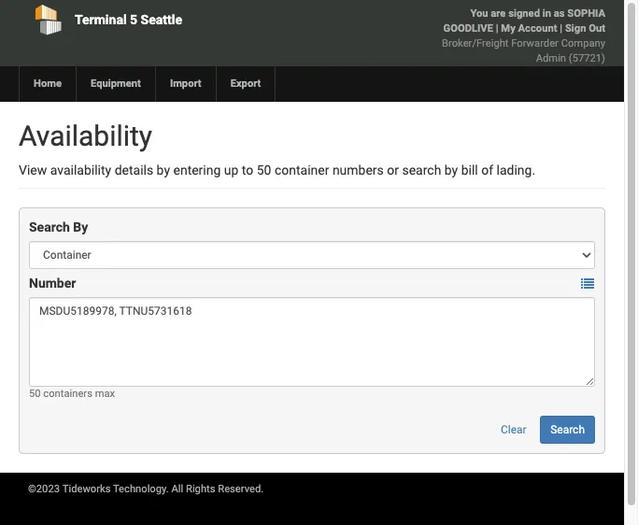 Task type: vqa. For each thing, say whether or not it's contained in the screenshot.
Seattle, at left top
no



Task type: describe. For each thing, give the bounding box(es) containing it.
numbers
[[333, 163, 384, 178]]

entering
[[173, 163, 221, 178]]

are
[[491, 7, 506, 20]]

clear
[[501, 424, 527, 437]]

admin
[[536, 52, 567, 65]]

by
[[73, 220, 88, 235]]

sophia
[[568, 7, 606, 20]]

2 by from the left
[[445, 163, 458, 178]]

search
[[403, 163, 442, 178]]

(57721)
[[569, 52, 606, 65]]

terminal 5 seattle
[[75, 12, 182, 27]]

sign out link
[[566, 22, 606, 35]]

import
[[170, 78, 202, 90]]

my
[[502, 22, 516, 35]]

up
[[224, 163, 239, 178]]

out
[[589, 22, 606, 35]]

terminal
[[75, 12, 127, 27]]

number
[[29, 276, 76, 291]]

1 | from the left
[[496, 22, 499, 35]]

account
[[519, 22, 558, 35]]

lading.
[[497, 163, 536, 178]]

of
[[482, 163, 494, 178]]

you
[[471, 7, 489, 20]]

max
[[95, 388, 115, 400]]

availability
[[19, 120, 152, 152]]

technology.
[[113, 483, 169, 496]]

availability
[[50, 163, 111, 178]]

home link
[[19, 66, 76, 102]]

show list image
[[582, 278, 595, 291]]

or
[[387, 163, 399, 178]]

| my account | sign out broker/freight forwarder company admin (57721)
[[442, 22, 606, 65]]

0 horizontal spatial 50
[[29, 388, 41, 400]]

terminal 5 seattle link
[[19, 0, 247, 39]]

all
[[172, 483, 183, 496]]

in
[[543, 7, 552, 20]]

1 by from the left
[[157, 163, 170, 178]]



Task type: locate. For each thing, give the bounding box(es) containing it.
clear button
[[491, 416, 537, 444]]

search by
[[29, 220, 88, 235]]

view availability details by entering up to 50 container numbers or search by bill of lading.
[[19, 163, 536, 178]]

equipment link
[[76, 66, 155, 102]]

forwarder
[[512, 37, 559, 50]]

import link
[[155, 66, 216, 102]]

export link
[[216, 66, 275, 102]]

goodlive
[[444, 22, 494, 35]]

rights
[[186, 483, 216, 496]]

©2023 tideworks technology. all rights reserved.
[[28, 483, 264, 496]]

view
[[19, 163, 47, 178]]

search
[[29, 220, 70, 235], [551, 424, 585, 437]]

1 vertical spatial 50
[[29, 388, 41, 400]]

0 horizontal spatial |
[[496, 22, 499, 35]]

0 horizontal spatial by
[[157, 163, 170, 178]]

seattle
[[141, 12, 182, 27]]

50 right to
[[257, 163, 272, 178]]

containers
[[43, 388, 93, 400]]

my account link
[[502, 22, 558, 35]]

|
[[496, 22, 499, 35], [560, 22, 563, 35]]

search for search
[[551, 424, 585, 437]]

| left the my
[[496, 22, 499, 35]]

by right details
[[157, 163, 170, 178]]

by
[[157, 163, 170, 178], [445, 163, 458, 178]]

50 left containers
[[29, 388, 41, 400]]

0 vertical spatial search
[[29, 220, 70, 235]]

50 containers max
[[29, 388, 115, 400]]

search right clear button
[[551, 424, 585, 437]]

2 | from the left
[[560, 22, 563, 35]]

Number text field
[[29, 297, 596, 387]]

50
[[257, 163, 272, 178], [29, 388, 41, 400]]

1 horizontal spatial |
[[560, 22, 563, 35]]

search for search by
[[29, 220, 70, 235]]

search inside "button"
[[551, 424, 585, 437]]

1 horizontal spatial by
[[445, 163, 458, 178]]

| left sign
[[560, 22, 563, 35]]

search button
[[541, 416, 596, 444]]

export
[[231, 78, 261, 90]]

you are signed in as sophia goodlive
[[444, 7, 606, 35]]

as
[[554, 7, 565, 20]]

0 horizontal spatial search
[[29, 220, 70, 235]]

broker/freight
[[442, 37, 509, 50]]

equipment
[[91, 78, 141, 90]]

to
[[242, 163, 254, 178]]

signed
[[509, 7, 540, 20]]

1 horizontal spatial search
[[551, 424, 585, 437]]

1 vertical spatial search
[[551, 424, 585, 437]]

details
[[115, 163, 153, 178]]

0 vertical spatial 50
[[257, 163, 272, 178]]

sign
[[566, 22, 587, 35]]

5
[[130, 12, 138, 27]]

company
[[562, 37, 606, 50]]

©2023 tideworks
[[28, 483, 111, 496]]

by left bill
[[445, 163, 458, 178]]

1 horizontal spatial 50
[[257, 163, 272, 178]]

home
[[34, 78, 62, 90]]

search left by
[[29, 220, 70, 235]]

bill
[[462, 163, 479, 178]]

container
[[275, 163, 330, 178]]

reserved.
[[218, 483, 264, 496]]



